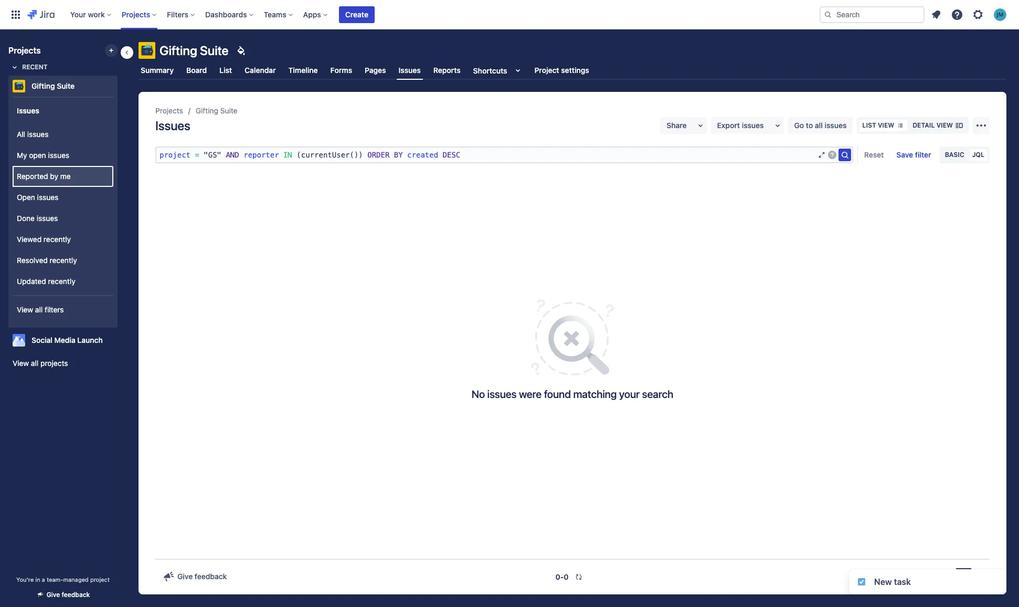 Task type: vqa. For each thing, say whether or not it's contained in the screenshot.
27 link
no



Task type: locate. For each thing, give the bounding box(es) containing it.
save filter
[[897, 150, 932, 159]]

view inside 'link'
[[13, 359, 29, 368]]

0 vertical spatial feedback
[[195, 572, 227, 581]]

group
[[13, 97, 113, 327], [13, 121, 113, 295]]

2 vertical spatial projects
[[155, 106, 183, 115]]

0 vertical spatial recently
[[44, 235, 71, 243]]

1 vertical spatial project
[[90, 576, 110, 583]]

collapse recent projects image
[[8, 61, 21, 74]]

0 vertical spatial issues
[[399, 66, 421, 74]]

gifting down recent
[[32, 81, 55, 90]]

projects down summary link
[[155, 106, 183, 115]]

issues down 'projects' link
[[155, 118, 190, 133]]

2 vertical spatial gifting suite
[[196, 106, 238, 115]]

export issues
[[718, 121, 764, 130]]

all
[[816, 121, 823, 130], [35, 305, 43, 314], [31, 359, 38, 368]]

done
[[17, 214, 35, 222]]

2 group from the top
[[13, 121, 113, 295]]

1 horizontal spatial projects
[[122, 10, 150, 19]]

list link
[[218, 61, 234, 80]]

pages link
[[363, 61, 388, 80]]

0 horizontal spatial view
[[879, 121, 895, 129]]

resolved
[[17, 256, 48, 264]]

0 vertical spatial view
[[17, 305, 33, 314]]

1 vertical spatial all
[[35, 305, 43, 314]]

project right managed
[[90, 576, 110, 583]]

reset button
[[859, 147, 891, 163]]

1 vertical spatial add to starred image
[[114, 334, 127, 347]]

view up the reset
[[879, 121, 895, 129]]

1 group from the top
[[13, 97, 113, 327]]

view
[[17, 305, 33, 314], [13, 359, 29, 368]]

gifting suite link
[[8, 76, 113, 97], [196, 105, 238, 117]]

editor image
[[818, 151, 827, 159]]

1 add to starred image from the top
[[114, 80, 127, 92]]

1 horizontal spatial list
[[863, 121, 877, 129]]

1 horizontal spatial project
[[160, 151, 191, 159]]

view inside "link"
[[17, 305, 33, 314]]

1 horizontal spatial feedback
[[195, 572, 227, 581]]

0 vertical spatial gifting suite link
[[8, 76, 113, 97]]

give feedback
[[178, 572, 227, 581], [47, 591, 90, 599]]

share
[[667, 121, 687, 130]]

1 vertical spatial view
[[13, 359, 29, 368]]

1 vertical spatial issues
[[17, 106, 39, 115]]

issues inside go to all issues link
[[825, 121, 847, 130]]

resolved recently
[[17, 256, 77, 264]]

your
[[620, 388, 640, 400]]

feedback
[[195, 572, 227, 581], [62, 591, 90, 599]]

issues up viewed recently
[[37, 214, 58, 222]]

all inside 'link'
[[31, 359, 38, 368]]

issues inside open issues link
[[37, 193, 58, 201]]

issues
[[399, 66, 421, 74], [17, 106, 39, 115], [155, 118, 190, 133]]

tab list containing issues
[[132, 61, 1014, 80]]

1 horizontal spatial gifting suite link
[[196, 105, 238, 117]]

2 vertical spatial all
[[31, 359, 38, 368]]

import and bulk change issues image
[[976, 119, 988, 132]]

projects button
[[119, 6, 161, 23]]

jira image
[[27, 8, 54, 21], [27, 8, 54, 21]]

go to all issues link
[[789, 117, 854, 134]]

viewed recently
[[17, 235, 71, 243]]

resolved recently link
[[13, 250, 113, 271]]

calendar link
[[243, 61, 278, 80]]

updated
[[17, 277, 46, 285]]

no issues were found matching your search
[[472, 388, 674, 400]]

filters
[[167, 10, 189, 19]]

view for view all projects
[[13, 359, 29, 368]]

1 horizontal spatial view
[[937, 121, 954, 129]]

2 horizontal spatial issues
[[399, 66, 421, 74]]

projects inside popup button
[[122, 10, 150, 19]]

give
[[178, 572, 193, 581], [47, 591, 60, 599]]

0-
[[556, 572, 564, 581]]

issues down all issues link
[[48, 151, 69, 159]]

issues right the to
[[825, 121, 847, 130]]

order
[[368, 151, 390, 159]]

suite
[[200, 43, 229, 58], [57, 81, 75, 90], [220, 106, 238, 115]]

projects for 'projects' popup button
[[122, 10, 150, 19]]

search image
[[839, 149, 852, 161]]

timeline
[[289, 66, 318, 75]]

recently inside updated recently 'link'
[[48, 277, 75, 285]]

2 add to starred image from the top
[[114, 334, 127, 347]]

0 vertical spatial projects
[[122, 10, 150, 19]]

0 horizontal spatial projects
[[8, 46, 41, 55]]

view right 'detail'
[[937, 121, 954, 129]]

done issues
[[17, 214, 58, 222]]

1 horizontal spatial issues
[[155, 118, 190, 133]]

0 vertical spatial give feedback button
[[157, 568, 233, 585]]

gifting suite link down list link
[[196, 105, 238, 117]]

notifications image
[[931, 8, 943, 21]]

add to starred image
[[114, 80, 127, 92], [114, 334, 127, 347]]

gifting suite down list link
[[196, 106, 238, 115]]

view down updated
[[17, 305, 33, 314]]

gifting up board
[[160, 43, 197, 58]]

gifting suite up board
[[160, 43, 229, 58]]

list
[[220, 66, 232, 75], [863, 121, 877, 129]]

all left projects
[[31, 359, 38, 368]]

gifting suite link down recent
[[8, 76, 113, 97]]

list up the reset
[[863, 121, 877, 129]]

issues right export
[[742, 121, 764, 130]]

no
[[472, 388, 485, 400]]

me
[[60, 172, 71, 180]]

projects right work
[[122, 10, 150, 19]]

viewed recently link
[[13, 229, 113, 250]]

0 vertical spatial list
[[220, 66, 232, 75]]

social
[[32, 336, 52, 345]]

reported
[[17, 172, 48, 180]]

list for list view
[[863, 121, 877, 129]]

projects link
[[155, 105, 183, 117]]

gifting right 'projects' link
[[196, 106, 218, 115]]

reports link
[[432, 61, 463, 80]]

new
[[875, 577, 893, 587]]

filters button
[[164, 6, 199, 23]]

list for list
[[220, 66, 232, 75]]

shortcuts
[[474, 66, 508, 75]]

recently for resolved recently
[[50, 256, 77, 264]]

refresh image
[[575, 573, 584, 581]]

dashboards
[[205, 10, 247, 19]]

reset
[[865, 150, 885, 159]]

recently inside the viewed recently link
[[44, 235, 71, 243]]

gifting suite
[[160, 43, 229, 58], [32, 81, 75, 90], [196, 106, 238, 115]]

team-
[[47, 576, 63, 583]]

recently inside resolved recently link
[[50, 256, 77, 264]]

recently for viewed recently
[[44, 235, 71, 243]]

my
[[17, 151, 27, 159]]

1 vertical spatial give
[[47, 591, 60, 599]]

to
[[807, 121, 814, 130]]

my open issues
[[17, 151, 69, 159]]

search
[[643, 388, 674, 400]]

view left projects
[[13, 359, 29, 368]]

issues inside all issues link
[[27, 130, 49, 138]]

create
[[345, 10, 369, 19]]

2 horizontal spatial projects
[[155, 106, 183, 115]]

0 horizontal spatial give
[[47, 591, 60, 599]]

all left filters
[[35, 305, 43, 314]]

1 vertical spatial projects
[[8, 46, 41, 55]]

issues right no
[[488, 388, 517, 400]]

0 horizontal spatial feedback
[[62, 591, 90, 599]]

2 view from the left
[[937, 121, 954, 129]]

1 view from the left
[[879, 121, 895, 129]]

issues right all
[[27, 130, 49, 138]]

go
[[795, 121, 805, 130]]

forms link
[[329, 61, 355, 80]]

task icon image
[[858, 578, 867, 586]]

work
[[88, 10, 105, 19]]

gifting
[[160, 43, 197, 58], [32, 81, 55, 90], [196, 106, 218, 115]]

filter
[[916, 150, 932, 159]]

issues up the all issues
[[17, 106, 39, 115]]

issues inside done issues link
[[37, 214, 58, 222]]

timeline link
[[287, 61, 320, 80]]

"gs"
[[204, 151, 222, 159]]

updated recently link
[[13, 271, 113, 292]]

all right the to
[[816, 121, 823, 130]]

open share dialog image
[[695, 119, 707, 132]]

create button
[[339, 6, 375, 23]]

1 horizontal spatial give feedback button
[[157, 568, 233, 585]]

projects for 'projects' link
[[155, 106, 183, 115]]

0 horizontal spatial give feedback
[[47, 591, 90, 599]]

add to starred image down create project "icon"
[[114, 80, 127, 92]]

tab list
[[132, 61, 1014, 80]]

2 vertical spatial recently
[[48, 277, 75, 285]]

give feedback button
[[157, 568, 233, 585], [30, 586, 96, 603]]

updated recently
[[17, 277, 75, 285]]

issues down reported by me
[[37, 193, 58, 201]]

projects up recent
[[8, 46, 41, 55]]

0 vertical spatial add to starred image
[[114, 80, 127, 92]]

0 horizontal spatial give feedback button
[[30, 586, 96, 603]]

recently down resolved recently link
[[48, 277, 75, 285]]

0 horizontal spatial gifting suite link
[[8, 76, 113, 97]]

view
[[879, 121, 895, 129], [937, 121, 954, 129]]

group containing issues
[[13, 97, 113, 327]]

suite up all issues link
[[57, 81, 75, 90]]

all for filters
[[35, 305, 43, 314]]

all for projects
[[31, 359, 38, 368]]

0 horizontal spatial project
[[90, 576, 110, 583]]

1 vertical spatial recently
[[50, 256, 77, 264]]

list right board
[[220, 66, 232, 75]]

add to starred image for social media launch
[[114, 334, 127, 347]]

export issues button
[[711, 117, 784, 134]]

all inside "link"
[[35, 305, 43, 314]]

0 horizontal spatial list
[[220, 66, 232, 75]]

project left =
[[160, 151, 191, 159]]

add to starred image right launch
[[114, 334, 127, 347]]

1 vertical spatial list
[[863, 121, 877, 129]]

recently
[[44, 235, 71, 243], [50, 256, 77, 264], [48, 277, 75, 285]]

suite up list link
[[200, 43, 229, 58]]

suite down list link
[[220, 106, 238, 115]]

desc
[[443, 151, 461, 159]]

0 vertical spatial give feedback
[[178, 572, 227, 581]]

reported by me link
[[13, 166, 113, 187]]

projects
[[122, 10, 150, 19], [8, 46, 41, 55], [155, 106, 183, 115]]

issues inside export issues "button"
[[742, 121, 764, 130]]

summary link
[[139, 61, 176, 80]]

export
[[718, 121, 741, 130]]

recently down done issues link
[[44, 235, 71, 243]]

1 horizontal spatial give
[[178, 572, 193, 581]]

gifting suite down recent
[[32, 81, 75, 90]]

banner
[[0, 0, 1020, 29]]

0 vertical spatial project
[[160, 151, 191, 159]]

recently down the viewed recently link
[[50, 256, 77, 264]]

issues right pages
[[399, 66, 421, 74]]

0 vertical spatial suite
[[200, 43, 229, 58]]

primary element
[[6, 0, 820, 29]]

1 vertical spatial feedback
[[62, 591, 90, 599]]



Task type: describe. For each thing, give the bounding box(es) containing it.
appswitcher icon image
[[9, 8, 22, 21]]

found
[[544, 388, 571, 400]]

shortcuts button
[[471, 61, 526, 80]]

task
[[895, 577, 912, 587]]

you're
[[16, 576, 34, 583]]

0 vertical spatial all
[[816, 121, 823, 130]]

0-0
[[556, 572, 569, 581]]

view all filters link
[[13, 299, 113, 320]]

JQL query field
[[157, 148, 818, 162]]

syntax help image
[[829, 151, 837, 159]]

recent
[[22, 63, 48, 71]]

reporter
[[244, 151, 279, 159]]

forms
[[331, 66, 352, 75]]

in
[[284, 151, 292, 159]]

pages
[[365, 66, 386, 75]]

1 vertical spatial give feedback
[[47, 591, 90, 599]]

viewed
[[17, 235, 42, 243]]

(currentuser())
[[297, 151, 363, 159]]

all
[[17, 130, 25, 138]]

by
[[50, 172, 58, 180]]

social media launch
[[32, 336, 103, 345]]

your profile and settings image
[[995, 8, 1007, 21]]

board
[[186, 66, 207, 75]]

open export issues dropdown image
[[772, 119, 784, 132]]

1 vertical spatial give feedback button
[[30, 586, 96, 603]]

and
[[226, 151, 239, 159]]

1 vertical spatial suite
[[57, 81, 75, 90]]

issues for done issues
[[37, 214, 58, 222]]

in
[[35, 576, 40, 583]]

teams button
[[261, 6, 297, 23]]

social media launch link
[[8, 330, 113, 351]]

calendar
[[245, 66, 276, 75]]

open
[[17, 193, 35, 201]]

view all filters
[[17, 305, 64, 314]]

search image
[[825, 10, 833, 19]]

new task
[[875, 577, 912, 587]]

reports
[[434, 66, 461, 75]]

group containing all issues
[[13, 121, 113, 295]]

view for view all filters
[[17, 305, 33, 314]]

list view
[[863, 121, 895, 129]]

your work button
[[67, 6, 115, 23]]

help image
[[952, 8, 964, 21]]

0 vertical spatial gifting suite
[[160, 43, 229, 58]]

matching
[[574, 388, 617, 400]]

summary
[[141, 66, 174, 75]]

issues for export issues
[[742, 121, 764, 130]]

my open issues link
[[13, 145, 113, 166]]

apps button
[[300, 6, 332, 23]]

apps
[[303, 10, 321, 19]]

1 vertical spatial gifting suite link
[[196, 105, 238, 117]]

view for detail view
[[937, 121, 954, 129]]

created
[[408, 151, 439, 159]]

issues for open issues
[[37, 193, 58, 201]]

2 vertical spatial gifting
[[196, 106, 218, 115]]

done issues link
[[13, 208, 113, 229]]

settings
[[562, 66, 590, 75]]

Search field
[[820, 6, 925, 23]]

project
[[535, 66, 560, 75]]

issues for no issues were found matching your search
[[488, 388, 517, 400]]

add to starred image for gifting suite
[[114, 80, 127, 92]]

project settings link
[[533, 61, 592, 80]]

set background color image
[[235, 44, 248, 57]]

0 vertical spatial give
[[178, 572, 193, 581]]

managed
[[63, 576, 89, 583]]

banner containing your work
[[0, 0, 1020, 29]]

2 vertical spatial suite
[[220, 106, 238, 115]]

all issues
[[17, 130, 49, 138]]

detail
[[913, 121, 936, 129]]

2 vertical spatial issues
[[155, 118, 190, 133]]

by
[[394, 151, 403, 159]]

1 vertical spatial gifting suite
[[32, 81, 75, 90]]

teams
[[264, 10, 287, 19]]

new task button
[[850, 569, 1007, 594]]

media
[[54, 336, 76, 345]]

go to all issues
[[795, 121, 847, 130]]

1 horizontal spatial give feedback
[[178, 572, 227, 581]]

view all projects link
[[8, 354, 118, 373]]

dashboards button
[[202, 6, 258, 23]]

settings image
[[973, 8, 985, 21]]

0 horizontal spatial issues
[[17, 106, 39, 115]]

your
[[70, 10, 86, 19]]

projects
[[40, 359, 68, 368]]

save
[[897, 150, 914, 159]]

recently for updated recently
[[48, 277, 75, 285]]

1 vertical spatial gifting
[[32, 81, 55, 90]]

you're in a team-managed project
[[16, 576, 110, 583]]

your work
[[70, 10, 105, 19]]

jql
[[973, 151, 985, 159]]

view all projects
[[13, 359, 68, 368]]

create project image
[[107, 46, 116, 55]]

0
[[564, 572, 569, 581]]

a
[[42, 576, 45, 583]]

reported by me
[[17, 172, 71, 180]]

project inside jql query field
[[160, 151, 191, 159]]

board link
[[184, 61, 209, 80]]

open
[[29, 151, 46, 159]]

open issues link
[[13, 187, 113, 208]]

issues for all issues
[[27, 130, 49, 138]]

share button
[[661, 117, 707, 134]]

filters
[[45, 305, 64, 314]]

0 vertical spatial gifting
[[160, 43, 197, 58]]

issues inside my open issues link
[[48, 151, 69, 159]]

view for list view
[[879, 121, 895, 129]]



